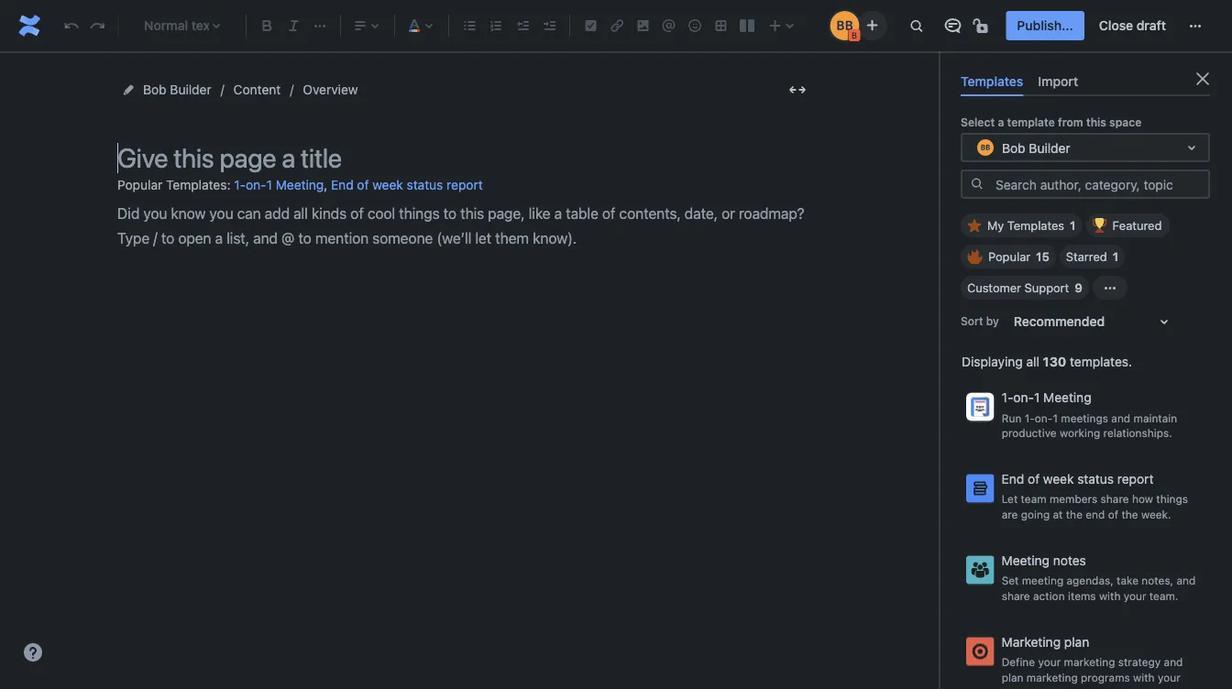 Task type: vqa. For each thing, say whether or not it's contained in the screenshot.
The Users. on the bottom of page
no



Task type: describe. For each thing, give the bounding box(es) containing it.
close draft button
[[1089, 11, 1178, 40]]

meeting
[[1023, 575, 1064, 588]]

meetings
[[1062, 412, 1109, 425]]

2 horizontal spatial of
[[1109, 509, 1119, 521]]

link image
[[606, 15, 628, 37]]

Search author, category, topic field
[[991, 172, 1209, 197]]

set
[[1002, 575, 1020, 588]]

let
[[1002, 493, 1019, 506]]

numbered list ⌘⇧7 image
[[486, 15, 508, 37]]

working
[[1061, 427, 1101, 440]]

end of week status report let team members share how things are going at the end of the week.
[[1002, 472, 1189, 521]]

indent tab image
[[538, 15, 560, 37]]

this
[[1087, 116, 1107, 129]]

notes,
[[1142, 575, 1174, 588]]

run
[[1002, 412, 1022, 425]]

more formatting image
[[309, 15, 331, 37]]

0 vertical spatial builder
[[170, 82, 212, 97]]

week.
[[1142, 509, 1172, 521]]

tab list containing templates
[[954, 66, 1218, 97]]

search icon image
[[971, 177, 985, 191]]

move this page image
[[121, 83, 136, 97]]

team. inside marketing plan define your marketing strategy and plan marketing programs with your team.
[[1002, 687, 1031, 690]]

sort
[[961, 315, 984, 328]]

status inside end of week status report let team members share how things are going at the end of the week.
[[1078, 472, 1115, 487]]

a
[[998, 116, 1005, 129]]

define
[[1002, 656, 1036, 669]]

1 vertical spatial plan
[[1002, 672, 1024, 685]]

sort by
[[961, 315, 1000, 328]]

more image
[[1185, 15, 1207, 37]]

agendas,
[[1067, 575, 1114, 588]]

emoji image
[[685, 15, 707, 37]]

week inside popular templates: 1-on-1 meeting , end of week status report
[[373, 178, 404, 193]]

status inside popular templates: 1-on-1 meeting , end of week status report
[[407, 178, 443, 193]]

how
[[1133, 493, 1154, 506]]

popular templates: 1-on-1 meeting , end of week status report
[[117, 177, 483, 193]]

1 left the meetings
[[1054, 412, 1059, 425]]

make page full-width image
[[787, 79, 809, 101]]

meeting inside popular templates: 1-on-1 meeting , end of week status report
[[276, 178, 324, 193]]

all
[[1027, 355, 1040, 370]]

of inside popular templates: 1-on-1 meeting , end of week status report
[[357, 178, 369, 193]]

members
[[1050, 493, 1098, 506]]

outdent ⇧tab image
[[512, 15, 534, 37]]

my
[[988, 219, 1005, 233]]

productive
[[1002, 427, 1057, 440]]

displaying all 130 templates.
[[962, 355, 1133, 370]]

publish...
[[1018, 18, 1074, 33]]

report inside end of week status report let team members share how things are going at the end of the week.
[[1118, 472, 1154, 487]]

action
[[1034, 590, 1066, 603]]

2 vertical spatial on-
[[1036, 412, 1054, 425]]

0 horizontal spatial bob builder
[[143, 82, 212, 97]]

select
[[961, 116, 996, 129]]

1 vertical spatial templates
[[1008, 219, 1065, 233]]

1 inside popular templates: 1-on-1 meeting , end of week status report
[[267, 178, 272, 193]]

bold ⌘b image
[[256, 15, 278, 37]]

items
[[1069, 590, 1097, 603]]

no restrictions image
[[972, 15, 994, 37]]

marketing plan define your marketing strategy and plan marketing programs with your team.
[[1002, 635, 1184, 690]]

undo ⌘z image
[[61, 15, 83, 37]]

templates:
[[166, 177, 231, 192]]

1 vertical spatial of
[[1028, 472, 1040, 487]]

1 down all
[[1035, 391, 1041, 406]]

1 right starred
[[1113, 250, 1119, 264]]

more categories image
[[1100, 277, 1122, 299]]

content link
[[234, 79, 281, 101]]

your inside meeting notes set meeting agendas, take notes, and share action items with your team.
[[1125, 590, 1147, 603]]

1 vertical spatial marketing
[[1027, 672, 1079, 685]]

and inside meeting notes set meeting agendas, take notes, and share action items with your team.
[[1177, 575, 1197, 588]]

,
[[324, 177, 328, 192]]

1-on-1 meeting button
[[234, 171, 324, 201]]

template
[[1008, 116, 1056, 129]]

Give this page a title text field
[[117, 143, 815, 173]]

things
[[1157, 493, 1189, 506]]

9
[[1075, 281, 1083, 295]]

italic ⌘i image
[[283, 15, 305, 37]]

2 the from the left
[[1122, 509, 1139, 521]]

publish... button
[[1007, 11, 1085, 40]]

maintain
[[1134, 412, 1178, 425]]

1 vertical spatial on-
[[1014, 391, 1035, 406]]

relationships.
[[1104, 427, 1173, 440]]

mention image
[[658, 15, 680, 37]]



Task type: locate. For each thing, give the bounding box(es) containing it.
comment icon image
[[943, 15, 965, 37]]

of up team
[[1028, 472, 1040, 487]]

close
[[1100, 18, 1134, 33]]

end right ,
[[331, 178, 354, 193]]

team.
[[1150, 590, 1179, 603], [1002, 687, 1031, 690]]

report inside popular templates: 1-on-1 meeting , end of week status report
[[447, 178, 483, 193]]

templates
[[961, 73, 1024, 89], [1008, 219, 1065, 233]]

1 vertical spatial popular
[[989, 250, 1031, 264]]

on- right templates:
[[246, 178, 267, 193]]

popular left templates:
[[117, 177, 163, 192]]

0 vertical spatial team.
[[1150, 590, 1179, 603]]

1 horizontal spatial plan
[[1065, 635, 1090, 650]]

templates.
[[1071, 355, 1133, 370]]

close templates and import image
[[1193, 68, 1215, 90]]

1 horizontal spatial share
[[1101, 493, 1130, 506]]

0 vertical spatial share
[[1101, 493, 1130, 506]]

1 horizontal spatial with
[[1134, 672, 1156, 685]]

0 vertical spatial week
[[373, 178, 404, 193]]

at
[[1054, 509, 1064, 521]]

1 horizontal spatial popular
[[989, 250, 1031, 264]]

1 up starred
[[1071, 219, 1077, 233]]

customer support 9
[[968, 281, 1083, 295]]

1 horizontal spatial status
[[1078, 472, 1115, 487]]

action item image
[[580, 15, 602, 37]]

bullet list ⌘⇧8 image
[[459, 15, 481, 37]]

starred 1
[[1067, 250, 1119, 264]]

share inside end of week status report let team members share how things are going at the end of the week.
[[1101, 493, 1130, 506]]

open image
[[1182, 137, 1204, 159]]

1- up productive
[[1025, 412, 1036, 425]]

bob right move this page image
[[143, 82, 167, 97]]

1 vertical spatial bob builder
[[1003, 140, 1071, 155]]

share for status
[[1101, 493, 1130, 506]]

the
[[1067, 509, 1083, 521], [1122, 509, 1139, 521]]

2 vertical spatial 1-
[[1025, 412, 1036, 425]]

1 horizontal spatial bob builder
[[1003, 140, 1071, 155]]

1 vertical spatial share
[[1002, 590, 1031, 603]]

marketing down define
[[1027, 672, 1079, 685]]

0 vertical spatial plan
[[1065, 635, 1090, 650]]

plan down define
[[1002, 672, 1024, 685]]

2 vertical spatial and
[[1165, 656, 1184, 669]]

on- up productive
[[1036, 412, 1054, 425]]

featured
[[1113, 219, 1163, 233]]

team. down define
[[1002, 687, 1031, 690]]

meeting inside 1-on-1 meeting run 1-on-1 meetings and maintain productive working relationships.
[[1044, 391, 1092, 406]]

1 horizontal spatial 1-
[[1002, 391, 1014, 406]]

0 vertical spatial templates
[[961, 73, 1024, 89]]

0 vertical spatial meeting
[[276, 178, 324, 193]]

marketing up programs
[[1065, 656, 1116, 669]]

with inside meeting notes set meeting agendas, take notes, and share action items with your team.
[[1100, 590, 1121, 603]]

0 horizontal spatial status
[[407, 178, 443, 193]]

bob builder down "template"
[[1003, 140, 1071, 155]]

report up 'how'
[[1118, 472, 1154, 487]]

end inside end of week status report let team members share how things are going at the end of the week.
[[1002, 472, 1025, 487]]

bob builder right move this page image
[[143, 82, 212, 97]]

support
[[1025, 281, 1070, 295]]

and up relationships.
[[1112, 412, 1131, 425]]

1 the from the left
[[1067, 509, 1083, 521]]

bob down a
[[1003, 140, 1026, 155]]

on-
[[246, 178, 267, 193], [1014, 391, 1035, 406], [1036, 412, 1054, 425]]

plan up programs
[[1065, 635, 1090, 650]]

on- up run on the bottom of page
[[1014, 391, 1035, 406]]

week inside end of week status report let team members share how things are going at the end of the week.
[[1044, 472, 1075, 487]]

share
[[1101, 493, 1130, 506], [1002, 590, 1031, 603]]

week
[[373, 178, 404, 193], [1044, 472, 1075, 487]]

week up members
[[1044, 472, 1075, 487]]

1 horizontal spatial your
[[1125, 590, 1147, 603]]

0 vertical spatial with
[[1100, 590, 1121, 603]]

0 horizontal spatial your
[[1039, 656, 1062, 669]]

2 vertical spatial your
[[1159, 672, 1181, 685]]

and inside marketing plan define your marketing strategy and plan marketing programs with your team.
[[1165, 656, 1184, 669]]

popular left 15
[[989, 250, 1031, 264]]

your down strategy at the right of page
[[1159, 672, 1181, 685]]

1 horizontal spatial the
[[1122, 509, 1139, 521]]

15
[[1037, 250, 1050, 264]]

week right ,
[[373, 178, 404, 193]]

of right the end
[[1109, 509, 1119, 521]]

2 horizontal spatial 1-
[[1025, 412, 1036, 425]]

starred
[[1067, 250, 1108, 264]]

bob builder
[[143, 82, 212, 97], [1003, 140, 1071, 155]]

0 vertical spatial your
[[1125, 590, 1147, 603]]

bob builder link
[[143, 79, 212, 101]]

and right strategy at the right of page
[[1165, 656, 1184, 669]]

meeting notes set meeting agendas, take notes, and share action items with your team.
[[1002, 554, 1197, 603]]

of
[[357, 178, 369, 193], [1028, 472, 1040, 487], [1109, 509, 1119, 521]]

strategy
[[1119, 656, 1162, 669]]

share for meeting
[[1002, 590, 1031, 603]]

1 vertical spatial 1-
[[1002, 391, 1014, 406]]

and inside 1-on-1 meeting run 1-on-1 meetings and maintain productive working relationships.
[[1112, 412, 1131, 425]]

1 vertical spatial week
[[1044, 472, 1075, 487]]

displaying
[[962, 355, 1024, 370]]

your down 'take'
[[1125, 590, 1147, 603]]

are
[[1002, 509, 1019, 521]]

0 vertical spatial status
[[407, 178, 443, 193]]

builder right move this page image
[[170, 82, 212, 97]]

your down marketing
[[1039, 656, 1062, 669]]

team. inside meeting notes set meeting agendas, take notes, and share action items with your team.
[[1150, 590, 1179, 603]]

team. down notes, at the bottom of the page
[[1150, 590, 1179, 603]]

add image, video, or file image
[[632, 15, 654, 37]]

0 vertical spatial of
[[357, 178, 369, 193]]

1
[[267, 178, 272, 193], [1071, 219, 1077, 233], [1113, 250, 1119, 264], [1035, 391, 1041, 406], [1054, 412, 1059, 425]]

1 vertical spatial your
[[1039, 656, 1062, 669]]

bob
[[143, 82, 167, 97], [1003, 140, 1026, 155]]

None text field
[[975, 139, 979, 157]]

and right notes, at the bottom of the page
[[1177, 575, 1197, 588]]

0 horizontal spatial report
[[447, 178, 483, 193]]

help image
[[22, 642, 44, 664]]

share inside meeting notes set meeting agendas, take notes, and share action items with your team.
[[1002, 590, 1031, 603]]

bob builder image
[[831, 11, 860, 40]]

1 horizontal spatial builder
[[1030, 140, 1071, 155]]

1 horizontal spatial week
[[1044, 472, 1075, 487]]

2 vertical spatial meeting
[[1002, 554, 1051, 569]]

with down 'take'
[[1100, 590, 1121, 603]]

by
[[987, 315, 1000, 328]]

1-on-1 meeting run 1-on-1 meetings and maintain productive working relationships.
[[1002, 391, 1178, 440]]

1 vertical spatial team.
[[1002, 687, 1031, 690]]

end of week status report button
[[331, 171, 483, 201]]

1 horizontal spatial team.
[[1150, 590, 1179, 603]]

space
[[1110, 116, 1142, 129]]

popular for popular
[[989, 250, 1031, 264]]

1 horizontal spatial of
[[1028, 472, 1040, 487]]

take
[[1118, 575, 1139, 588]]

0 horizontal spatial plan
[[1002, 672, 1024, 685]]

customer
[[968, 281, 1022, 295]]

select a template from this space
[[961, 116, 1142, 129]]

0 vertical spatial popular
[[117, 177, 163, 192]]

1 vertical spatial builder
[[1030, 140, 1071, 155]]

with
[[1100, 590, 1121, 603], [1134, 672, 1156, 685]]

the down 'how'
[[1122, 509, 1139, 521]]

2 horizontal spatial your
[[1159, 672, 1181, 685]]

0 horizontal spatial builder
[[170, 82, 212, 97]]

meeting inside meeting notes set meeting agendas, take notes, and share action items with your team.
[[1002, 554, 1051, 569]]

2 vertical spatial of
[[1109, 509, 1119, 521]]

end
[[331, 178, 354, 193], [1002, 472, 1025, 487]]

1 vertical spatial status
[[1078, 472, 1115, 487]]

popular
[[117, 177, 163, 192], [989, 250, 1031, 264]]

1-
[[234, 178, 246, 193], [1002, 391, 1014, 406], [1025, 412, 1036, 425]]

templates up 15
[[1008, 219, 1065, 233]]

the down members
[[1067, 509, 1083, 521]]

1 vertical spatial and
[[1177, 575, 1197, 588]]

report
[[447, 178, 483, 193], [1118, 472, 1154, 487]]

of right ,
[[357, 178, 369, 193]]

1 horizontal spatial bob
[[1003, 140, 1026, 155]]

1- right templates:
[[234, 178, 246, 193]]

popular inside popular templates: 1-on-1 meeting , end of week status report
[[117, 177, 163, 192]]

close draft
[[1100, 18, 1167, 33]]

import
[[1039, 73, 1079, 89]]

0 horizontal spatial share
[[1002, 590, 1031, 603]]

your
[[1125, 590, 1147, 603], [1039, 656, 1062, 669], [1159, 672, 1181, 685]]

1 vertical spatial meeting
[[1044, 391, 1092, 406]]

0 vertical spatial report
[[447, 178, 483, 193]]

0 vertical spatial on-
[[246, 178, 267, 193]]

1 left ,
[[267, 178, 272, 193]]

recommended button
[[1004, 308, 1187, 337]]

0 vertical spatial bob builder
[[143, 82, 212, 97]]

0 vertical spatial end
[[331, 178, 354, 193]]

1 vertical spatial report
[[1118, 472, 1154, 487]]

1 horizontal spatial end
[[1002, 472, 1025, 487]]

draft
[[1137, 18, 1167, 33]]

0 horizontal spatial bob
[[143, 82, 167, 97]]

0 horizontal spatial week
[[373, 178, 404, 193]]

find and replace image
[[906, 15, 928, 37]]

status
[[407, 178, 443, 193], [1078, 472, 1115, 487]]

share up the end
[[1101, 493, 1130, 506]]

0 horizontal spatial with
[[1100, 590, 1121, 603]]

overview link
[[303, 79, 358, 101]]

recommended
[[1015, 314, 1106, 330]]

my templates
[[988, 219, 1065, 233]]

status up members
[[1078, 472, 1115, 487]]

confluence image
[[15, 11, 44, 40], [15, 11, 44, 40]]

1 vertical spatial bob
[[1003, 140, 1026, 155]]

and
[[1112, 412, 1131, 425], [1177, 575, 1197, 588], [1165, 656, 1184, 669]]

0 horizontal spatial end
[[331, 178, 354, 193]]

0 vertical spatial bob
[[143, 82, 167, 97]]

builder
[[170, 82, 212, 97], [1030, 140, 1071, 155]]

plan
[[1065, 635, 1090, 650], [1002, 672, 1024, 685]]

1 vertical spatial with
[[1134, 672, 1156, 685]]

0 horizontal spatial of
[[357, 178, 369, 193]]

0 vertical spatial and
[[1112, 412, 1131, 425]]

going
[[1022, 509, 1051, 521]]

invite to edit image
[[862, 14, 884, 36]]

0 horizontal spatial 1-
[[234, 178, 246, 193]]

1 vertical spatial end
[[1002, 472, 1025, 487]]

share down 'set' at the bottom of the page
[[1002, 590, 1031, 603]]

with down strategy at the right of page
[[1134, 672, 1156, 685]]

templates up a
[[961, 73, 1024, 89]]

end up let
[[1002, 472, 1025, 487]]

with inside marketing plan define your marketing strategy and plan marketing programs with your team.
[[1134, 672, 1156, 685]]

0 horizontal spatial the
[[1067, 509, 1083, 521]]

end inside popular templates: 1-on-1 meeting , end of week status report
[[331, 178, 354, 193]]

marketing
[[1065, 656, 1116, 669], [1027, 672, 1079, 685]]

marketing
[[1002, 635, 1062, 650]]

notes
[[1054, 554, 1087, 569]]

team
[[1022, 493, 1047, 506]]

on- inside popular templates: 1-on-1 meeting , end of week status report
[[246, 178, 267, 193]]

0 horizontal spatial team.
[[1002, 687, 1031, 690]]

130
[[1044, 355, 1067, 370]]

popular for popular templates: 1-on-1 meeting , end of week status report
[[117, 177, 163, 192]]

end
[[1086, 509, 1106, 521]]

from
[[1059, 116, 1084, 129]]

meeting
[[276, 178, 324, 193], [1044, 391, 1092, 406], [1002, 554, 1051, 569]]

table image
[[711, 15, 733, 37]]

0 vertical spatial marketing
[[1065, 656, 1116, 669]]

builder down select a template from this space
[[1030, 140, 1071, 155]]

programs
[[1082, 672, 1131, 685]]

1 horizontal spatial report
[[1118, 472, 1154, 487]]

report down give this page a title text box
[[447, 178, 483, 193]]

featured button
[[1087, 214, 1171, 238]]

overview
[[303, 82, 358, 97]]

Main content area, start typing to enter text. text field
[[117, 201, 815, 251]]

1- inside popular templates: 1-on-1 meeting , end of week status report
[[234, 178, 246, 193]]

tab list
[[954, 66, 1218, 97]]

layouts image
[[737, 15, 759, 37]]

0 horizontal spatial popular
[[117, 177, 163, 192]]

redo ⌘⇧z image
[[87, 15, 109, 37]]

0 vertical spatial 1-
[[234, 178, 246, 193]]

status down give this page a title text box
[[407, 178, 443, 193]]

content
[[234, 82, 281, 97]]

1- up run on the bottom of page
[[1002, 391, 1014, 406]]



